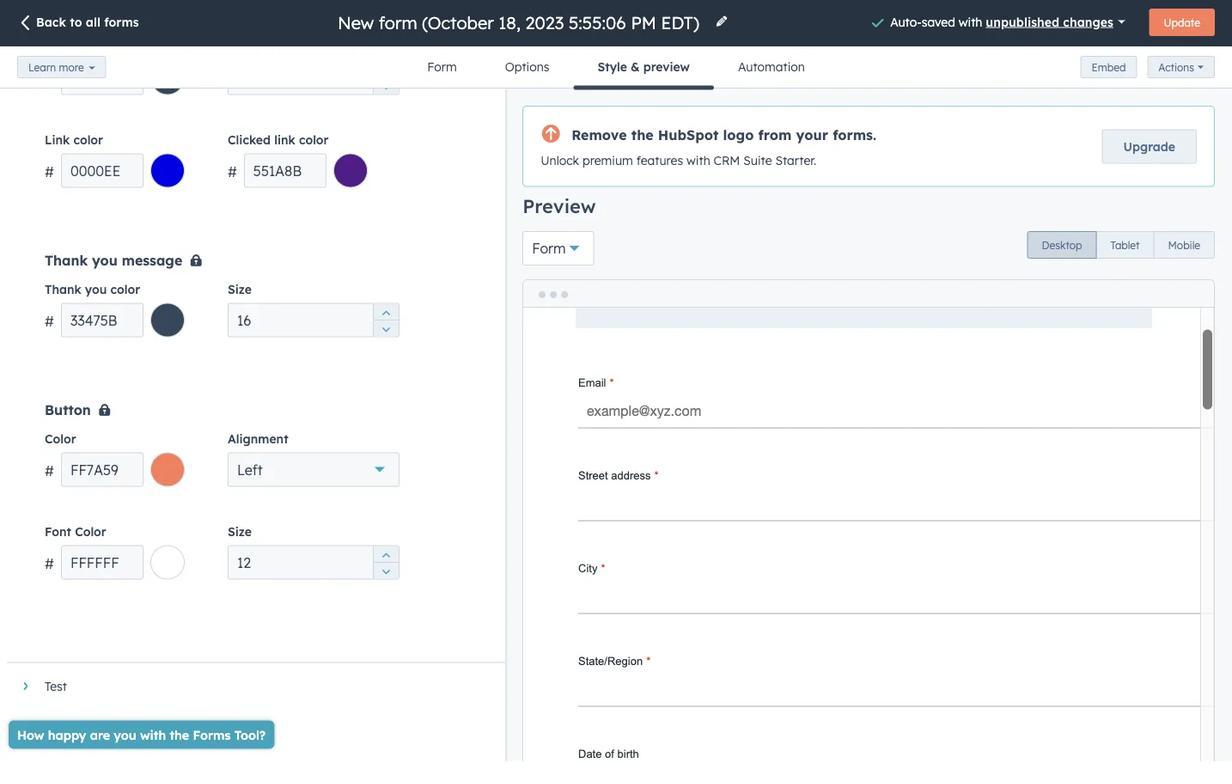 Task type: locate. For each thing, give the bounding box(es) containing it.
form button
[[523, 233, 594, 267]]

0 vertical spatial form
[[427, 61, 457, 76]]

forms
[[104, 16, 139, 31]]

update
[[1164, 18, 1201, 31]]

0 vertical spatial thank
[[45, 254, 88, 271]]

thank you color
[[45, 284, 140, 299]]

1 thank from the top
[[45, 254, 88, 271]]

# down link
[[45, 165, 54, 182]]

suite
[[744, 155, 772, 170]]

form
[[427, 61, 457, 76], [532, 242, 566, 259]]

# for clicked link color
[[228, 165, 237, 182]]

test
[[45, 681, 67, 696]]

0 horizontal spatial form
[[427, 61, 457, 76]]

with down the hubspot
[[687, 155, 711, 170]]

alignment
[[228, 433, 288, 448]]

thank
[[45, 254, 88, 271], [45, 284, 81, 299]]

#
[[45, 165, 54, 182], [228, 165, 237, 182], [45, 315, 54, 332], [45, 464, 54, 481], [45, 557, 54, 574]]

2 horizontal spatial color
[[299, 134, 329, 149]]

color
[[73, 134, 103, 149], [299, 134, 329, 149], [110, 284, 140, 299]]

0 horizontal spatial with
[[687, 155, 711, 170]]

unlock premium features with crm suite starter.
[[541, 155, 817, 170]]

left button
[[228, 455, 400, 489]]

1 vertical spatial with
[[687, 155, 711, 170]]

logo
[[723, 128, 754, 145]]

# down clicked
[[228, 165, 237, 182]]

starter.
[[776, 155, 817, 170]]

&
[[631, 61, 640, 76]]

# down the thank you color
[[45, 315, 54, 332]]

unpublished
[[986, 16, 1060, 31]]

you down 'thank you message'
[[85, 284, 107, 299]]

unpublished changes button
[[986, 11, 1126, 35]]

mobile button
[[1154, 233, 1215, 261]]

# down font
[[45, 557, 54, 574]]

navigation inside "page section" element
[[403, 48, 829, 92]]

0 horizontal spatial color
[[73, 134, 103, 149]]

none field inside "page section" element
[[336, 12, 705, 36]]

back to all forms
[[36, 16, 139, 31]]

color
[[45, 433, 76, 448], [75, 526, 106, 541]]

actions
[[1159, 62, 1195, 75]]

1 horizontal spatial color
[[110, 284, 140, 299]]

with inside "page section" element
[[959, 16, 983, 31]]

remove the hubspot logo from your forms.
[[572, 128, 877, 145]]

auto-
[[891, 16, 922, 31]]

saved
[[922, 16, 956, 31]]

with right the saved
[[959, 16, 983, 31]]

None field
[[336, 12, 705, 36]]

navigation
[[403, 48, 829, 92]]

1 size from the top
[[228, 284, 252, 299]]

group
[[373, 63, 399, 97], [1028, 233, 1215, 261], [373, 305, 399, 340], [373, 548, 399, 582]]

message
[[122, 254, 183, 271]]

color down button on the left bottom of the page
[[45, 433, 76, 448]]

0 vertical spatial with
[[959, 16, 983, 31]]

unlock
[[541, 155, 579, 170]]

embed button
[[1081, 58, 1137, 80]]

0 vertical spatial size
[[228, 284, 252, 299]]

size button
[[228, 274, 400, 340], [228, 517, 400, 582]]

thank you message
[[45, 254, 183, 271]]

the
[[632, 128, 654, 145]]

actions button
[[1148, 58, 1215, 80]]

mobile
[[1169, 240, 1201, 253]]

# for color
[[45, 464, 54, 481]]

None text field
[[61, 156, 144, 190], [244, 156, 327, 190], [61, 156, 144, 190], [244, 156, 327, 190]]

thank down 'thank you message'
[[45, 284, 81, 299]]

color right font
[[75, 526, 106, 541]]

link
[[45, 134, 70, 149]]

0 vertical spatial size button
[[228, 274, 400, 340]]

1 vertical spatial size
[[228, 526, 252, 541]]

form down preview on the top left of the page
[[532, 242, 566, 259]]

0 vertical spatial you
[[92, 254, 118, 271]]

changes
[[1063, 16, 1114, 31]]

crm
[[714, 155, 740, 170]]

1 vertical spatial color
[[75, 526, 106, 541]]

2 size button from the top
[[228, 517, 400, 582]]

form inside popup button
[[532, 242, 566, 259]]

unpublished changes
[[986, 16, 1114, 31]]

you
[[92, 254, 118, 271], [85, 284, 107, 299]]

1 size button from the top
[[228, 274, 400, 340]]

1 vertical spatial form
[[532, 242, 566, 259]]

1 vertical spatial you
[[85, 284, 107, 299]]

you for color
[[85, 284, 107, 299]]

2 thank from the top
[[45, 284, 81, 299]]

left
[[237, 463, 263, 480]]

forms.
[[833, 128, 877, 145]]

1 horizontal spatial form
[[532, 242, 566, 259]]

1 horizontal spatial with
[[959, 16, 983, 31]]

tablet button
[[1096, 233, 1155, 261]]

with
[[959, 16, 983, 31], [687, 155, 711, 170]]

you up the thank you color
[[92, 254, 118, 271]]

form button
[[403, 48, 481, 89]]

learn more button
[[17, 58, 106, 80]]

1 vertical spatial size button
[[228, 517, 400, 582]]

clicked link color
[[228, 134, 329, 149]]

size
[[228, 284, 252, 299], [228, 526, 252, 541]]

navigation containing form
[[403, 48, 829, 92]]

form left options
[[427, 61, 457, 76]]

back to all forms link
[[17, 16, 139, 35]]

None text field
[[61, 63, 144, 97], [228, 63, 400, 97], [61, 305, 144, 340], [228, 305, 400, 340], [61, 455, 144, 489], [61, 548, 144, 582], [228, 548, 400, 582], [61, 63, 144, 97], [228, 63, 400, 97], [61, 305, 144, 340], [228, 305, 400, 340], [61, 455, 144, 489], [61, 548, 144, 582], [228, 548, 400, 582]]

# up font
[[45, 464, 54, 481]]

1 vertical spatial thank
[[45, 284, 81, 299]]

thank up the thank you color
[[45, 254, 88, 271]]

page section element
[[0, 0, 1233, 92]]



Task type: describe. For each thing, give the bounding box(es) containing it.
automation button
[[714, 48, 829, 89]]

group containing desktop
[[1028, 233, 1215, 261]]

thank for thank you message
[[45, 254, 88, 271]]

# for font color
[[45, 557, 54, 574]]

desktop button
[[1028, 233, 1097, 261]]

you for message
[[92, 254, 118, 271]]

learn
[[28, 62, 56, 75]]

preview
[[523, 196, 596, 219]]

color for thank you color
[[110, 284, 140, 299]]

desktop
[[1042, 240, 1083, 253]]

auto-saved with
[[891, 16, 986, 31]]

thank for thank you color
[[45, 284, 81, 299]]

hubspot
[[658, 128, 719, 145]]

# for thank you color
[[45, 315, 54, 332]]

remove
[[572, 128, 627, 145]]

your
[[796, 128, 829, 145]]

tablet
[[1111, 240, 1140, 253]]

all
[[86, 16, 101, 31]]

embed
[[1092, 62, 1126, 75]]

to
[[70, 16, 82, 31]]

link
[[274, 134, 296, 149]]

color for clicked link color
[[299, 134, 329, 149]]

style & preview
[[598, 61, 690, 76]]

clicked
[[228, 134, 271, 149]]

link color
[[45, 134, 103, 149]]

learn more
[[28, 62, 84, 75]]

button
[[45, 403, 91, 420]]

style
[[598, 61, 627, 76]]

font color
[[45, 526, 106, 541]]

2 size from the top
[[228, 526, 252, 541]]

font
[[45, 526, 71, 541]]

test button
[[7, 665, 488, 712]]

automation
[[738, 61, 805, 76]]

options button
[[481, 48, 574, 89]]

form inside button
[[427, 61, 457, 76]]

update button
[[1150, 10, 1215, 38]]

from
[[759, 128, 792, 145]]

# for link color
[[45, 165, 54, 182]]

more
[[59, 62, 84, 75]]

back
[[36, 16, 66, 31]]

upgrade link
[[1102, 131, 1197, 165]]

upgrade
[[1124, 140, 1176, 155]]

caret image
[[24, 683, 28, 694]]

style & preview button
[[574, 48, 714, 92]]

premium
[[583, 155, 633, 170]]

features
[[637, 155, 683, 170]]

0 vertical spatial color
[[45, 433, 76, 448]]

options
[[505, 61, 550, 76]]

preview
[[643, 61, 690, 76]]



Task type: vqa. For each thing, say whether or not it's contained in the screenshot.
TELL US ABOUT YOU button
no



